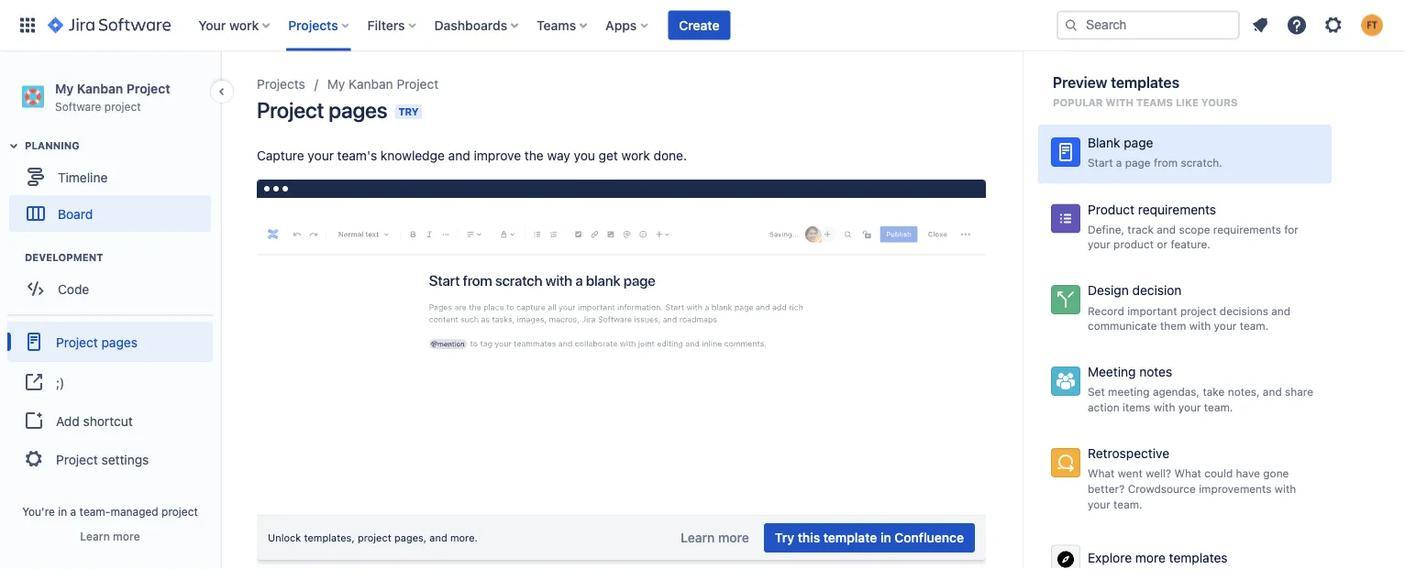 Task type: locate. For each thing, give the bounding box(es) containing it.
1 horizontal spatial work
[[621, 148, 650, 163]]

and
[[448, 148, 470, 163], [1157, 223, 1176, 236], [1272, 304, 1291, 317], [1263, 386, 1282, 399], [430, 532, 447, 544]]

0 horizontal spatial work
[[229, 17, 259, 33]]

feature.
[[1171, 238, 1211, 251]]

in right template
[[880, 531, 891, 546]]

appswitcher icon image
[[17, 14, 39, 36]]

decisions
[[1220, 304, 1268, 317]]

0 horizontal spatial kanban
[[77, 81, 123, 96]]

0 horizontal spatial a
[[70, 505, 76, 518]]

1 horizontal spatial in
[[880, 531, 891, 546]]

with inside retrospective what went well? what could have gone better? crowdsource improvements with your team.
[[1275, 483, 1296, 495]]

confluence
[[895, 531, 964, 546]]

what right well?
[[1174, 467, 1201, 480]]

project pages
[[257, 97, 388, 123], [56, 335, 138, 350]]

learn left 'try'
[[681, 531, 715, 546]]

0 vertical spatial requirements
[[1138, 202, 1216, 217]]

page left from
[[1125, 156, 1151, 169]]

popular
[[1053, 97, 1103, 109]]

record
[[1088, 304, 1124, 317]]

in inside try this template in confluence button
[[880, 531, 891, 546]]

my up 'software'
[[55, 81, 74, 96]]

your down 'better?'
[[1088, 498, 1111, 511]]

settings
[[101, 452, 149, 467]]

for
[[1284, 223, 1299, 236]]

0 horizontal spatial team.
[[1114, 498, 1142, 511]]

learn more
[[80, 530, 140, 543], [681, 531, 749, 546]]

more.
[[450, 532, 478, 544]]

1 horizontal spatial a
[[1116, 156, 1122, 169]]

projects up the projects link
[[288, 17, 338, 33]]

1 horizontal spatial what
[[1174, 467, 1201, 480]]

a
[[1116, 156, 1122, 169], [70, 505, 76, 518]]

project up them
[[1180, 304, 1217, 317]]

1 vertical spatial pages
[[101, 335, 138, 350]]

1 vertical spatial work
[[621, 148, 650, 163]]

project settings
[[56, 452, 149, 467]]

and up or on the right top of the page
[[1157, 223, 1176, 236]]

1 vertical spatial a
[[70, 505, 76, 518]]

filters
[[367, 17, 405, 33]]

jira software image
[[48, 14, 171, 36], [48, 14, 171, 36]]

templates up the teams at top right
[[1111, 74, 1179, 91]]

them
[[1160, 320, 1186, 332]]

1 horizontal spatial project pages
[[257, 97, 388, 123]]

edit image
[[183, 330, 205, 352]]

kanban for my kanban project
[[349, 77, 393, 92]]

a left team-
[[70, 505, 76, 518]]

team. down 'better?'
[[1114, 498, 1142, 511]]

your down define,
[[1088, 238, 1111, 251]]

way
[[547, 148, 570, 163]]

and left share at the right
[[1263, 386, 1282, 399]]

kanban down filters
[[349, 77, 393, 92]]

more down "managed"
[[113, 530, 140, 543]]

product requirements image
[[1055, 208, 1077, 230]]

1 vertical spatial project pages
[[56, 335, 138, 350]]

1 what from the left
[[1088, 467, 1115, 480]]

2 horizontal spatial more
[[1135, 551, 1166, 566]]

my inside 'my kanban project software project'
[[55, 81, 74, 96]]

more
[[113, 530, 140, 543], [718, 531, 749, 546], [1135, 551, 1166, 566]]

pages up ;) 'link'
[[101, 335, 138, 350]]

with down the gone
[[1275, 483, 1296, 495]]

yours
[[1201, 97, 1238, 109]]

kanban for my kanban project software project
[[77, 81, 123, 96]]

group
[[7, 315, 213, 485]]

or
[[1157, 238, 1168, 251]]

requirements left "for"
[[1213, 223, 1281, 236]]

team. inside retrospective what went well? what could have gone better? crowdsource improvements with your team.
[[1114, 498, 1142, 511]]

templates,
[[304, 532, 355, 544]]

project inside 'my kanban project software project'
[[104, 100, 141, 113]]

you
[[574, 148, 595, 163]]

0 vertical spatial templates
[[1111, 74, 1179, 91]]

dashboards button
[[429, 11, 526, 40]]

your
[[308, 148, 334, 163], [1088, 238, 1111, 251], [1214, 320, 1237, 332], [1178, 401, 1201, 414], [1088, 498, 1111, 511]]

more right explore
[[1135, 551, 1166, 566]]

project pages up ;) 'link'
[[56, 335, 138, 350]]

and right decisions
[[1272, 304, 1291, 317]]

project
[[397, 77, 439, 92], [126, 81, 170, 96], [257, 97, 324, 123], [56, 335, 98, 350], [56, 452, 98, 467]]

track
[[1128, 223, 1154, 236]]

team. inside design decision record important project decisions and communicate them with your team.
[[1240, 320, 1269, 332]]

project
[[104, 100, 141, 113], [1180, 304, 1217, 317], [161, 505, 198, 518], [358, 532, 391, 544]]

1 horizontal spatial team.
[[1204, 401, 1233, 414]]

learn more button
[[670, 524, 760, 553], [80, 529, 140, 544]]

project right 'software'
[[104, 100, 141, 113]]

board
[[58, 206, 93, 221]]

team. for meeting notes
[[1204, 401, 1233, 414]]

and left improve
[[448, 148, 470, 163]]

learn down team-
[[80, 530, 110, 543]]

could
[[1205, 467, 1233, 480]]

templates down "crowdsource" at the bottom
[[1169, 551, 1228, 566]]

capture your team's knowledge and improve the way you get work done.
[[257, 148, 687, 163]]

decision image
[[1055, 289, 1077, 311]]

0 vertical spatial work
[[229, 17, 259, 33]]

0 horizontal spatial learn more
[[80, 530, 140, 543]]

0 horizontal spatial learn
[[80, 530, 110, 543]]

your inside design decision record important project decisions and communicate them with your team.
[[1214, 320, 1237, 332]]

your down decisions
[[1214, 320, 1237, 332]]

projects link
[[257, 73, 305, 95]]

0 vertical spatial a
[[1116, 156, 1122, 169]]

Search field
[[1057, 11, 1240, 40]]

1 horizontal spatial kanban
[[349, 77, 393, 92]]

learn more down you're in a team-managed project
[[80, 530, 140, 543]]

search image
[[1064, 18, 1079, 33]]

1 horizontal spatial my
[[327, 77, 345, 92]]

learn
[[80, 530, 110, 543], [681, 531, 715, 546]]

and inside "meeting notes set meeting agendas, take notes, and share action items with your team."
[[1263, 386, 1282, 399]]

;) link
[[7, 362, 213, 403]]

1 vertical spatial requirements
[[1213, 223, 1281, 236]]

team. down take
[[1204, 401, 1233, 414]]

1 vertical spatial team.
[[1204, 401, 1233, 414]]

team. inside "meeting notes set meeting agendas, take notes, and share action items with your team."
[[1204, 401, 1233, 414]]

add shortcut
[[56, 413, 133, 429]]

2 horizontal spatial team.
[[1240, 320, 1269, 332]]

work right get on the top of page
[[621, 148, 650, 163]]

learn more left 'try'
[[681, 531, 749, 546]]

in right you're
[[58, 505, 67, 518]]

planning
[[25, 140, 80, 152]]

2 learn from the left
[[681, 531, 715, 546]]

timeline link
[[9, 159, 211, 196]]

learn more button left 'try'
[[670, 524, 760, 553]]

and left "more."
[[430, 532, 447, 544]]

from
[[1154, 156, 1178, 169]]

1 vertical spatial projects
[[257, 77, 305, 92]]

decision
[[1132, 283, 1182, 298]]

have
[[1236, 467, 1260, 480]]

a inside "blank page start a page from scratch."
[[1116, 156, 1122, 169]]

preview
[[1053, 74, 1107, 91]]

kanban inside my kanban project link
[[349, 77, 393, 92]]

projects down projects popup button
[[257, 77, 305, 92]]

planning group
[[9, 139, 219, 238]]

design
[[1088, 283, 1129, 298]]

0 vertical spatial team.
[[1240, 320, 1269, 332]]

blank page start a page from scratch.
[[1088, 135, 1223, 169]]

1 horizontal spatial learn more
[[681, 531, 749, 546]]

;)
[[56, 375, 64, 390]]

1 vertical spatial templates
[[1169, 551, 1228, 566]]

1 vertical spatial in
[[880, 531, 891, 546]]

0 horizontal spatial my
[[55, 81, 74, 96]]

1 horizontal spatial learn
[[681, 531, 715, 546]]

page right blank
[[1124, 135, 1153, 150]]

requirements up the scope
[[1138, 202, 1216, 217]]

my for my kanban project
[[327, 77, 345, 92]]

more left 'try'
[[718, 531, 749, 546]]

group containing project pages
[[7, 315, 213, 485]]

learn more button down you're in a team-managed project
[[80, 529, 140, 544]]

2 what from the left
[[1174, 467, 1201, 480]]

requirements
[[1138, 202, 1216, 217], [1213, 223, 1281, 236]]

projects for the projects link
[[257, 77, 305, 92]]

0 horizontal spatial what
[[1088, 467, 1115, 480]]

work
[[229, 17, 259, 33], [621, 148, 650, 163]]

0 horizontal spatial pages
[[101, 335, 138, 350]]

with right them
[[1189, 320, 1211, 332]]

teams button
[[531, 11, 595, 40]]

2 vertical spatial team.
[[1114, 498, 1142, 511]]

what up 'better?'
[[1088, 467, 1115, 480]]

kanban up 'software'
[[77, 81, 123, 96]]

product
[[1114, 238, 1154, 251]]

well?
[[1146, 467, 1171, 480]]

0 horizontal spatial more
[[113, 530, 140, 543]]

my for my kanban project software project
[[55, 81, 74, 96]]

my kanban project
[[327, 77, 439, 92]]

a right start
[[1116, 156, 1122, 169]]

pages
[[329, 97, 388, 123], [101, 335, 138, 350]]

[object object] confluence template image
[[257, 198, 986, 570]]

unlock templates, project pages, and more.
[[268, 532, 478, 544]]

0 horizontal spatial learn more button
[[80, 529, 140, 544]]

0 vertical spatial project pages
[[257, 97, 388, 123]]

1 horizontal spatial learn more button
[[670, 524, 760, 553]]

your left team's
[[308, 148, 334, 163]]

kanban inside 'my kanban project software project'
[[77, 81, 123, 96]]

retrospective image
[[1055, 452, 1077, 474]]

work right your on the top left of page
[[229, 17, 259, 33]]

kanban
[[349, 77, 393, 92], [77, 81, 123, 96]]

page
[[1124, 135, 1153, 150], [1125, 156, 1151, 169]]

what
[[1088, 467, 1115, 480], [1174, 467, 1201, 480]]

with down agendas,
[[1154, 401, 1175, 414]]

development image
[[3, 247, 25, 269]]

pages down my kanban project link
[[329, 97, 388, 123]]

1 horizontal spatial pages
[[329, 97, 388, 123]]

my right the projects link
[[327, 77, 345, 92]]

0 horizontal spatial in
[[58, 505, 67, 518]]

better?
[[1088, 483, 1125, 495]]

the
[[524, 148, 544, 163]]

define,
[[1088, 223, 1124, 236]]

banner
[[0, 0, 1405, 51]]

team-
[[79, 505, 110, 518]]

try this template in confluence button
[[764, 524, 975, 553]]

project pages down the projects link
[[257, 97, 388, 123]]

and inside "product requirements define, track and scope requirements for your product or feature."
[[1157, 223, 1176, 236]]

team. down decisions
[[1240, 320, 1269, 332]]

your work button
[[193, 11, 277, 40]]

0 vertical spatial projects
[[288, 17, 338, 33]]

try this template in confluence
[[775, 531, 964, 546]]

code
[[58, 281, 89, 297]]

my
[[327, 77, 345, 92], [55, 81, 74, 96]]

with left the teams at top right
[[1106, 97, 1134, 109]]

your down agendas,
[[1178, 401, 1201, 414]]

projects inside popup button
[[288, 17, 338, 33]]

pages,
[[394, 532, 427, 544]]



Task type: vqa. For each thing, say whether or not it's contained in the screenshot.


Task type: describe. For each thing, give the bounding box(es) containing it.
1 horizontal spatial more
[[718, 531, 749, 546]]

project inside design decision record important project decisions and communicate them with your team.
[[1180, 304, 1217, 317]]

dashboards
[[434, 17, 507, 33]]

done.
[[654, 148, 687, 163]]

filters button
[[362, 11, 423, 40]]

communicate
[[1088, 320, 1157, 332]]

2 learn more from the left
[[681, 531, 749, 546]]

set
[[1088, 386, 1105, 399]]

create
[[679, 17, 720, 33]]

your inside "meeting notes set meeting agendas, take notes, and share action items with your team."
[[1178, 401, 1201, 414]]

explore more templates button
[[1038, 532, 1332, 570]]

project inside 'my kanban project software project'
[[126, 81, 170, 96]]

agendas,
[[1153, 386, 1200, 399]]

like
[[1176, 97, 1199, 109]]

more inside button
[[1135, 551, 1166, 566]]

get
[[599, 148, 618, 163]]

teams
[[1136, 97, 1173, 109]]

add
[[56, 413, 80, 429]]

design decision record important project decisions and communicate them with your team.
[[1088, 283, 1291, 332]]

0 vertical spatial page
[[1124, 135, 1153, 150]]

notifications image
[[1249, 14, 1271, 36]]

more image
[[1055, 549, 1077, 570]]

this
[[798, 531, 820, 546]]

and for scope
[[1157, 223, 1176, 236]]

and for improve
[[448, 148, 470, 163]]

improve
[[474, 148, 521, 163]]

my kanban project software project
[[55, 81, 170, 113]]

notes,
[[1228, 386, 1260, 399]]

crowdsource
[[1128, 483, 1196, 495]]

meeting notes image
[[1055, 371, 1077, 393]]

with inside 'preview templates popular with teams like yours'
[[1106, 97, 1134, 109]]

scope
[[1179, 223, 1210, 236]]

0 horizontal spatial project pages
[[56, 335, 138, 350]]

meeting
[[1108, 386, 1150, 399]]

try
[[399, 106, 419, 118]]

your inside "product requirements define, track and scope requirements for your product or feature."
[[1088, 238, 1111, 251]]

share
[[1285, 386, 1313, 399]]

blank image
[[1055, 141, 1077, 163]]

banner containing your work
[[0, 0, 1405, 51]]

your inside retrospective what went well? what could have gone better? crowdsource improvements with your team.
[[1088, 498, 1111, 511]]

primary element
[[11, 0, 1057, 51]]

you're
[[22, 505, 55, 518]]

your work
[[198, 17, 259, 33]]

explore more templates
[[1088, 551, 1228, 566]]

meeting
[[1088, 365, 1136, 380]]

product
[[1088, 202, 1135, 217]]

your
[[198, 17, 226, 33]]

apps button
[[600, 11, 655, 40]]

projects button
[[283, 11, 356, 40]]

improvements
[[1199, 483, 1272, 495]]

project right "managed"
[[161, 505, 198, 518]]

start
[[1088, 156, 1113, 169]]

1 learn more from the left
[[80, 530, 140, 543]]

retrospective
[[1088, 446, 1170, 461]]

1 vertical spatial page
[[1125, 156, 1151, 169]]

product requirements define, track and scope requirements for your product or feature.
[[1088, 202, 1299, 251]]

preview templates popular with teams like yours
[[1053, 74, 1238, 109]]

managed
[[110, 505, 158, 518]]

settings image
[[1323, 14, 1345, 36]]

team. for retrospective
[[1114, 498, 1142, 511]]

create button
[[668, 11, 731, 40]]

template
[[823, 531, 877, 546]]

scratch.
[[1181, 156, 1223, 169]]

templates inside button
[[1169, 551, 1228, 566]]

project pages link
[[7, 322, 213, 362]]

went
[[1118, 467, 1143, 480]]

1 learn from the left
[[80, 530, 110, 543]]

meeting notes set meeting agendas, take notes, and share action items with your team.
[[1088, 365, 1313, 414]]

project left pages,
[[358, 532, 391, 544]]

help image
[[1286, 14, 1308, 36]]

board link
[[9, 196, 211, 232]]

shortcut
[[83, 413, 133, 429]]

and inside design decision record important project decisions and communicate them with your team.
[[1272, 304, 1291, 317]]

notes
[[1139, 365, 1172, 380]]

teams
[[537, 17, 576, 33]]

with inside "meeting notes set meeting agendas, take notes, and share action items with your team."
[[1154, 401, 1175, 414]]

team's
[[337, 148, 377, 163]]

development group
[[9, 251, 219, 313]]

important
[[1127, 304, 1177, 317]]

blank
[[1088, 135, 1120, 150]]

projects for projects popup button
[[288, 17, 338, 33]]

items
[[1123, 401, 1151, 414]]

templates inside 'preview templates popular with teams like yours'
[[1111, 74, 1179, 91]]

capture
[[257, 148, 304, 163]]

work inside popup button
[[229, 17, 259, 33]]

try
[[775, 531, 794, 546]]

action
[[1088, 401, 1120, 414]]

apps
[[606, 17, 637, 33]]

retrospective what went well? what could have gone better? crowdsource improvements with your team.
[[1088, 446, 1296, 511]]

project settings link
[[7, 440, 213, 480]]

0 vertical spatial in
[[58, 505, 67, 518]]

explore
[[1088, 551, 1132, 566]]

timeline
[[58, 169, 108, 185]]

take
[[1203, 386, 1225, 399]]

knowledge
[[381, 148, 445, 163]]

gone
[[1263, 467, 1289, 480]]

your profile and settings image
[[1361, 14, 1383, 36]]

unlock
[[268, 532, 301, 544]]

planning image
[[3, 135, 25, 157]]

0 vertical spatial pages
[[329, 97, 388, 123]]

software
[[55, 100, 101, 113]]

you're in a team-managed project
[[22, 505, 198, 518]]

with inside design decision record important project decisions and communicate them with your team.
[[1189, 320, 1211, 332]]

development
[[25, 252, 103, 264]]

my kanban project link
[[327, 73, 439, 95]]

and for more.
[[430, 532, 447, 544]]



